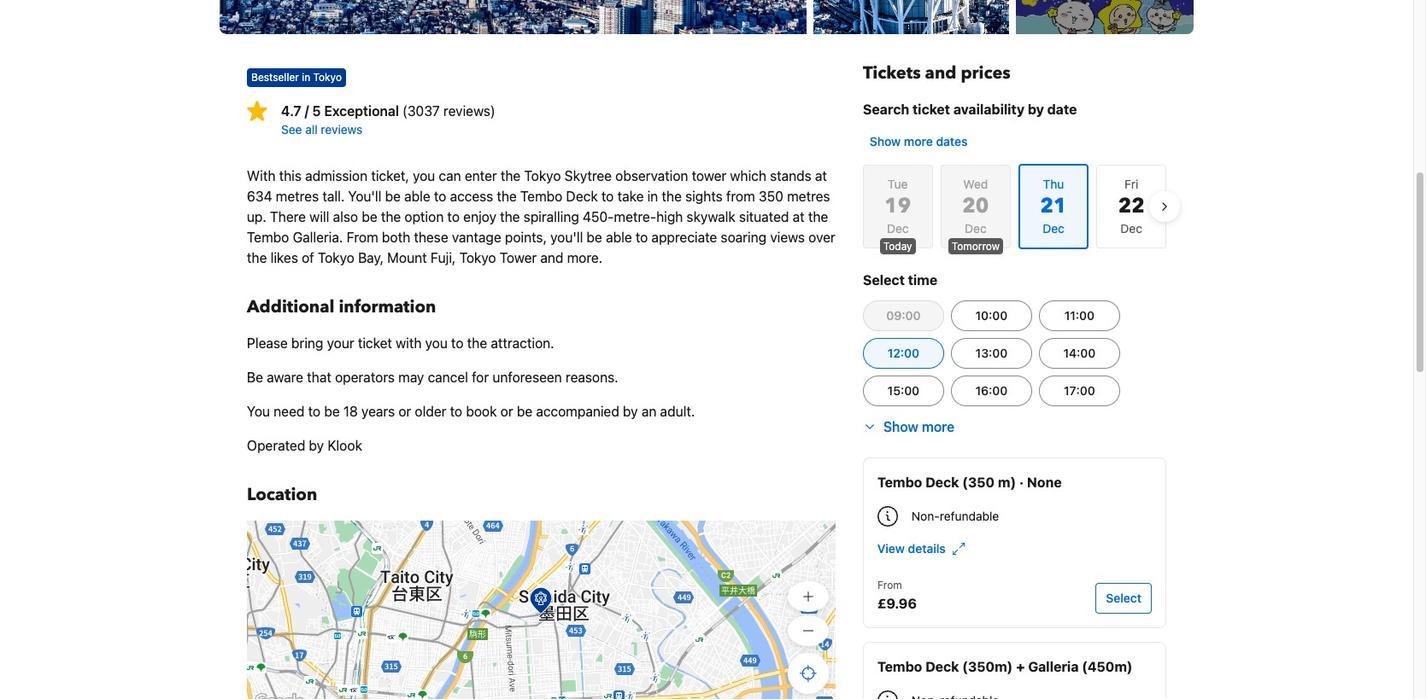 Task type: vqa. For each thing, say whether or not it's contained in the screenshot.
for's "flights"
no



Task type: describe. For each thing, give the bounding box(es) containing it.
sights
[[685, 189, 723, 204]]

you inside with this admission ticket, you can enter the tokyo skytree observation tower which stands at 634 metres tall. you'll be able to access the tembo deck to take in the sights from 350 metres up. there will also be the option to enjoy the spiralling 450-metre-high skywalk situated at the tembo galleria. from both these vantage points, you'll be able to appreciate soaring views over the likes of tokyo bay, mount fuji, tokyo tower and more.
[[413, 168, 435, 184]]

need
[[274, 404, 305, 420]]

date
[[1048, 102, 1077, 117]]

tomorrow
[[952, 240, 1000, 253]]

1 horizontal spatial ticket
[[913, 102, 950, 117]]

select for select
[[1106, 591, 1142, 606]]

reviews
[[321, 122, 363, 137]]

the down enter
[[497, 189, 517, 204]]

select button
[[1096, 584, 1152, 615]]

from inside the 'from £9.96'
[[878, 579, 902, 592]]

the up high
[[662, 189, 682, 204]]

view
[[878, 542, 905, 556]]

region containing 19
[[849, 157, 1180, 256]]

dates
[[936, 134, 968, 149]]

tokyo down galleria.
[[318, 250, 355, 266]]

these
[[414, 230, 448, 245]]

to up 450-
[[602, 189, 614, 204]]

2 vertical spatial by
[[309, 438, 324, 454]]

·
[[1020, 475, 1024, 491]]

1 vertical spatial by
[[623, 404, 638, 420]]

can
[[439, 168, 461, 184]]

map region
[[247, 521, 836, 700]]

please bring your ticket with you to the attraction.
[[247, 336, 554, 351]]

1 vertical spatial you
[[425, 336, 448, 351]]

likes
[[271, 250, 298, 266]]

tickets and prices
[[863, 62, 1011, 85]]

17:00
[[1064, 384, 1095, 398]]

book
[[466, 404, 497, 420]]

views
[[770, 230, 805, 245]]

with this admission ticket, you can enter the tokyo skytree observation tower which stands at 634 metres tall. you'll be able to access the tembo deck to take in the sights from 350 metres up. there will also be the option to enjoy the spiralling 450-metre-high skywalk situated at the tembo galleria. from both these vantage points, you'll be able to appreciate soaring views over the likes of tokyo bay, mount fuji, tokyo tower and more.
[[247, 168, 836, 266]]

634
[[247, 189, 272, 204]]

operated
[[247, 438, 305, 454]]

deck for tembo deck (350m) + galleria (450m)
[[926, 660, 959, 675]]

be
[[247, 370, 263, 385]]

and inside with this admission ticket, you can enter the tokyo skytree observation tower which stands at 634 metres tall. you'll be able to access the tembo deck to take in the sights from 350 metres up. there will also be the option to enjoy the spiralling 450-metre-high skywalk situated at the tembo galleria. from both these vantage points, you'll be able to appreciate soaring views over the likes of tokyo bay, mount fuji, tokyo tower and more.
[[541, 250, 564, 266]]

skytree
[[565, 168, 612, 184]]

will
[[310, 209, 329, 225]]

from £9.96
[[878, 579, 917, 612]]

accompanied
[[536, 404, 620, 420]]

tokyo up 5
[[313, 71, 342, 84]]

refundable
[[940, 509, 999, 524]]

operators
[[335, 370, 395, 385]]

your
[[327, 336, 354, 351]]

09:00
[[887, 309, 921, 323]]

spiralling
[[524, 209, 579, 225]]

non-refundable
[[912, 509, 999, 524]]

more.
[[567, 250, 603, 266]]

2 metres from the left
[[787, 189, 830, 204]]

tokyo down "vantage"
[[459, 250, 496, 266]]

observation
[[616, 168, 688, 184]]

the up over at the right top
[[808, 209, 828, 225]]

all
[[305, 122, 318, 137]]

to left enjoy
[[447, 209, 460, 225]]

be left 18
[[324, 404, 340, 420]]

tue 19 dec today
[[884, 177, 912, 253]]

exceptional
[[324, 103, 399, 119]]

google image
[[251, 691, 308, 700]]

18
[[343, 404, 358, 420]]

show for show more dates
[[870, 134, 901, 149]]

be down ticket,
[[385, 189, 401, 204]]

bestseller
[[251, 71, 299, 84]]

350
[[759, 189, 784, 204]]

adult.
[[660, 404, 695, 420]]

view details
[[878, 542, 946, 556]]

tembo up the non-
[[878, 475, 922, 491]]

the up both
[[381, 209, 401, 225]]

enter
[[465, 168, 497, 184]]

0 vertical spatial by
[[1028, 102, 1044, 117]]

show more dates
[[870, 134, 968, 149]]

14:00
[[1064, 346, 1096, 361]]

the left "likes"
[[247, 250, 267, 266]]

450-
[[583, 209, 614, 225]]

admission
[[305, 168, 368, 184]]

points,
[[505, 230, 547, 245]]

tower
[[500, 250, 537, 266]]

fri
[[1125, 177, 1139, 191]]

high
[[656, 209, 683, 225]]

to right need
[[308, 404, 321, 420]]

more for show more dates
[[904, 134, 933, 149]]

ticket,
[[371, 168, 409, 184]]

you
[[247, 404, 270, 420]]

in inside with this admission ticket, you can enter the tokyo skytree observation tower which stands at 634 metres tall. you'll be able to access the tembo deck to take in the sights from 350 metres up. there will also be the option to enjoy the spiralling 450-metre-high skywalk situated at the tembo galleria. from both these vantage points, you'll be able to appreciate soaring views over the likes of tokyo bay, mount fuji, tokyo tower and more.
[[647, 189, 658, 204]]

more for show more
[[922, 420, 955, 435]]

please
[[247, 336, 288, 351]]

situated
[[739, 209, 789, 225]]

that
[[307, 370, 332, 385]]

+
[[1016, 660, 1025, 675]]

up.
[[247, 209, 266, 225]]

soaring
[[721, 230, 767, 245]]

to down metre-
[[636, 230, 648, 245]]

may
[[398, 370, 424, 385]]

vantage
[[452, 230, 501, 245]]

10:00
[[976, 309, 1008, 323]]

access
[[450, 189, 493, 204]]

reasons.
[[566, 370, 618, 385]]

2 or from the left
[[501, 404, 513, 420]]

over
[[809, 230, 836, 245]]

see all reviews button
[[281, 121, 836, 138]]

stands
[[770, 168, 812, 184]]

wed 20 dec tomorrow
[[952, 177, 1000, 253]]

skywalk
[[687, 209, 736, 225]]



Task type: locate. For each thing, give the bounding box(es) containing it.
from inside with this admission ticket, you can enter the tokyo skytree observation tower which stands at 634 metres tall. you'll be able to access the tembo deck to take in the sights from 350 metres up. there will also be the option to enjoy the spiralling 450-metre-high skywalk situated at the tembo galleria. from both these vantage points, you'll be able to appreciate soaring views over the likes of tokyo bay, mount fuji, tokyo tower and more.
[[347, 230, 378, 245]]

16:00
[[976, 384, 1008, 398]]

you'll
[[551, 230, 583, 245]]

0 horizontal spatial or
[[399, 404, 411, 420]]

the
[[501, 168, 521, 184], [497, 189, 517, 204], [662, 189, 682, 204], [381, 209, 401, 225], [500, 209, 520, 225], [808, 209, 828, 225], [247, 250, 267, 266], [467, 336, 487, 351]]

able up the option
[[404, 189, 430, 204]]

mount
[[387, 250, 427, 266]]

be down unforeseen
[[517, 404, 533, 420]]

0 vertical spatial more
[[904, 134, 933, 149]]

availability
[[954, 102, 1025, 117]]

from up £9.96 at bottom
[[878, 579, 902, 592]]

able down metre-
[[606, 230, 632, 245]]

tembo down up.
[[247, 230, 289, 245]]

the up points,
[[500, 209, 520, 225]]

fuji,
[[431, 250, 456, 266]]

0 horizontal spatial able
[[404, 189, 430, 204]]

0 horizontal spatial by
[[309, 438, 324, 454]]

0 horizontal spatial dec
[[887, 221, 909, 236]]

1 dec from the left
[[887, 221, 909, 236]]

1 vertical spatial in
[[647, 189, 658, 204]]

metres down stands at right top
[[787, 189, 830, 204]]

2 vertical spatial deck
[[926, 660, 959, 675]]

appreciate
[[652, 230, 717, 245]]

from up bay,
[[347, 230, 378, 245]]

deck up non-refundable
[[926, 475, 959, 491]]

at up views
[[793, 209, 805, 225]]

show for show more
[[884, 420, 919, 435]]

1 or from the left
[[399, 404, 411, 420]]

galleria.
[[293, 230, 343, 245]]

tickets
[[863, 62, 921, 85]]

from
[[726, 189, 755, 204]]

1 vertical spatial deck
[[926, 475, 959, 491]]

dec inside fri 22 dec
[[1121, 221, 1143, 236]]

1 metres from the left
[[276, 189, 319, 204]]

0 vertical spatial deck
[[566, 189, 598, 204]]

today
[[884, 240, 912, 253]]

or left older
[[399, 404, 411, 420]]

0 vertical spatial able
[[404, 189, 430, 204]]

you
[[413, 168, 435, 184], [425, 336, 448, 351]]

metres
[[276, 189, 319, 204], [787, 189, 830, 204]]

the up the for
[[467, 336, 487, 351]]

this
[[279, 168, 302, 184]]

1 vertical spatial more
[[922, 420, 955, 435]]

region
[[849, 157, 1180, 256]]

more left dates
[[904, 134, 933, 149]]

0 horizontal spatial from
[[347, 230, 378, 245]]

more up tembo deck (350 m) · none
[[922, 420, 955, 435]]

1 horizontal spatial in
[[647, 189, 658, 204]]

22
[[1118, 192, 1145, 221]]

1 vertical spatial from
[[878, 579, 902, 592]]

1 vertical spatial and
[[541, 250, 564, 266]]

dec up today
[[887, 221, 909, 236]]

search
[[863, 102, 910, 117]]

0 vertical spatial select
[[863, 273, 905, 288]]

tembo up spiralling
[[520, 189, 563, 204]]

operated by klook
[[247, 438, 362, 454]]

19
[[885, 192, 911, 221]]

11:00
[[1065, 309, 1095, 323]]

bring
[[291, 336, 323, 351]]

take
[[618, 189, 644, 204]]

m)
[[998, 475, 1016, 491]]

years
[[362, 404, 395, 420]]

tembo deck (350m) + galleria (450m)
[[878, 660, 1133, 675]]

metres down this at the top left of the page
[[276, 189, 319, 204]]

0 vertical spatial in
[[302, 71, 310, 84]]

be down 450-
[[587, 230, 602, 245]]

none
[[1027, 475, 1062, 491]]

to up cancel
[[451, 336, 464, 351]]

search ticket availability by date
[[863, 102, 1077, 117]]

deck for tembo deck (350 m) · none
[[926, 475, 959, 491]]

dec down 22
[[1121, 221, 1143, 236]]

tembo
[[520, 189, 563, 204], [247, 230, 289, 245], [878, 475, 922, 491], [878, 660, 922, 675]]

time
[[908, 273, 938, 288]]

by
[[1028, 102, 1044, 117], [623, 404, 638, 420], [309, 438, 324, 454]]

additional
[[247, 296, 335, 319]]

select time
[[863, 273, 938, 288]]

tokyo up spiralling
[[524, 168, 561, 184]]

0 vertical spatial ticket
[[913, 102, 950, 117]]

reviews)
[[444, 103, 495, 119]]

select inside button
[[1106, 591, 1142, 606]]

1 horizontal spatial at
[[815, 168, 827, 184]]

and left prices
[[925, 62, 957, 85]]

3 dec from the left
[[1121, 221, 1143, 236]]

1 vertical spatial at
[[793, 209, 805, 225]]

by left klook
[[309, 438, 324, 454]]

and down the you'll
[[541, 250, 564, 266]]

be
[[385, 189, 401, 204], [362, 209, 377, 225], [587, 230, 602, 245], [324, 404, 340, 420], [517, 404, 533, 420]]

to down can
[[434, 189, 446, 204]]

be aware that operators may cancel for unforeseen reasons.
[[247, 370, 618, 385]]

0 vertical spatial show
[[870, 134, 901, 149]]

tokyo
[[313, 71, 342, 84], [524, 168, 561, 184], [318, 250, 355, 266], [459, 250, 496, 266]]

0 horizontal spatial metres
[[276, 189, 319, 204]]

0 horizontal spatial at
[[793, 209, 805, 225]]

with
[[247, 168, 276, 184]]

show more dates button
[[863, 126, 975, 157]]

1 vertical spatial able
[[606, 230, 632, 245]]

older
[[415, 404, 447, 420]]

tembo deck (350 m) · none
[[878, 475, 1062, 491]]

1 vertical spatial select
[[1106, 591, 1142, 606]]

details
[[908, 542, 946, 556]]

0 horizontal spatial select
[[863, 273, 905, 288]]

be down you'll
[[362, 209, 377, 225]]

by left date in the right of the page
[[1028, 102, 1044, 117]]

1 vertical spatial show
[[884, 420, 919, 435]]

bay,
[[358, 250, 384, 266]]

deck inside with this admission ticket, you can enter the tokyo skytree observation tower which stands at 634 metres tall. you'll be able to access the tembo deck to take in the sights from 350 metres up. there will also be the option to enjoy the spiralling 450-metre-high skywalk situated at the tembo galleria. from both these vantage points, you'll be able to appreciate soaring views over the likes of tokyo bay, mount fuji, tokyo tower and more.
[[566, 189, 598, 204]]

ticket left with
[[358, 336, 392, 351]]

to left book
[[450, 404, 462, 420]]

dec for 19
[[887, 221, 909, 236]]

(350
[[963, 475, 995, 491]]

£9.96
[[878, 597, 917, 612]]

show more button
[[863, 417, 955, 438]]

dec up tomorrow
[[965, 221, 987, 236]]

deck left the (350m)
[[926, 660, 959, 675]]

there
[[270, 209, 306, 225]]

show
[[870, 134, 901, 149], [884, 420, 919, 435]]

dec inside the "tue 19 dec today"
[[887, 221, 909, 236]]

ticket
[[913, 102, 950, 117], [358, 336, 392, 351]]

unforeseen
[[493, 370, 562, 385]]

4.7
[[281, 103, 301, 119]]

you right with
[[425, 336, 448, 351]]

in right bestseller
[[302, 71, 310, 84]]

the right enter
[[501, 168, 521, 184]]

show down search
[[870, 134, 901, 149]]

dec for 20
[[965, 221, 987, 236]]

in down observation
[[647, 189, 658, 204]]

for
[[472, 370, 489, 385]]

(3037
[[403, 103, 440, 119]]

4.7 / 5 exceptional (3037 reviews) see all reviews
[[281, 103, 495, 137]]

or right book
[[501, 404, 513, 420]]

by left an
[[623, 404, 638, 420]]

with
[[396, 336, 422, 351]]

2 dec from the left
[[965, 221, 987, 236]]

at right stands at right top
[[815, 168, 827, 184]]

you'll
[[348, 189, 381, 204]]

select down today
[[863, 273, 905, 288]]

you left can
[[413, 168, 435, 184]]

tembo down £9.96 at bottom
[[878, 660, 922, 675]]

1 horizontal spatial able
[[606, 230, 632, 245]]

dec inside 'wed 20 dec tomorrow'
[[965, 221, 987, 236]]

1 horizontal spatial by
[[623, 404, 638, 420]]

tower
[[692, 168, 727, 184]]

aware
[[267, 370, 303, 385]]

show down 15:00
[[884, 420, 919, 435]]

1 vertical spatial ticket
[[358, 336, 392, 351]]

2 horizontal spatial by
[[1028, 102, 1044, 117]]

galleria
[[1028, 660, 1079, 675]]

1 horizontal spatial select
[[1106, 591, 1142, 606]]

at
[[815, 168, 827, 184], [793, 209, 805, 225]]

ticket up show more dates
[[913, 102, 950, 117]]

metre-
[[614, 209, 656, 225]]

additional information
[[247, 296, 436, 319]]

0 vertical spatial you
[[413, 168, 435, 184]]

0 vertical spatial and
[[925, 62, 957, 85]]

deck down skytree
[[566, 189, 598, 204]]

1 horizontal spatial dec
[[965, 221, 987, 236]]

1 horizontal spatial or
[[501, 404, 513, 420]]

1 horizontal spatial and
[[925, 62, 957, 85]]

tue
[[888, 177, 908, 191]]

0 vertical spatial at
[[815, 168, 827, 184]]

2 horizontal spatial dec
[[1121, 221, 1143, 236]]

fri 22 dec
[[1118, 177, 1145, 236]]

(450m)
[[1082, 660, 1133, 675]]

13:00
[[976, 346, 1008, 361]]

0 horizontal spatial in
[[302, 71, 310, 84]]

0 horizontal spatial ticket
[[358, 336, 392, 351]]

1 horizontal spatial metres
[[787, 189, 830, 204]]

0 horizontal spatial and
[[541, 250, 564, 266]]

select up (450m)
[[1106, 591, 1142, 606]]

non-
[[912, 509, 940, 524]]

0 vertical spatial from
[[347, 230, 378, 245]]

1 horizontal spatial from
[[878, 579, 902, 592]]

location
[[247, 484, 317, 507]]

select for select time
[[863, 273, 905, 288]]



